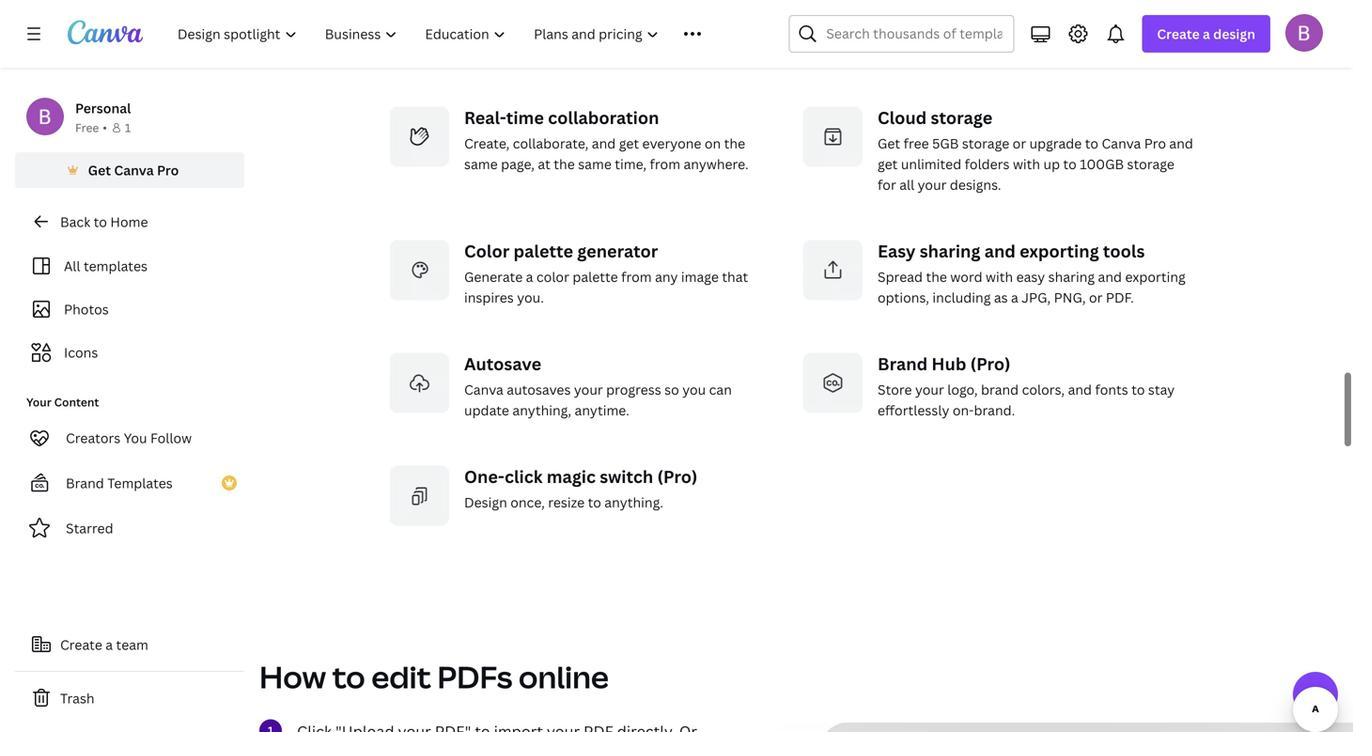 Task type: locate. For each thing, give the bounding box(es) containing it.
how to edit pdfs online image
[[778, 723, 1354, 732]]

or
[[1168, 1, 1182, 19], [1013, 134, 1027, 152], [1090, 288, 1103, 306]]

to right back
[[94, 213, 107, 231]]

manage
[[1086, 21, 1135, 39]]

0 horizontal spatial same
[[464, 155, 498, 173]]

or inside invite unlimited members to your class space or work teams and easily share and manage work together.
[[1168, 1, 1182, 19]]

(pro) up anything.
[[658, 465, 698, 488]]

from
[[503, 1, 534, 19], [650, 155, 681, 173], [621, 268, 652, 286]]

0 vertical spatial exporting
[[1020, 239, 1100, 263]]

0 horizontal spatial you
[[683, 380, 706, 398]]

brand hub (pro) image
[[803, 353, 863, 413]]

1 horizontal spatial exporting
[[1126, 268, 1186, 286]]

1 vertical spatial with
[[986, 268, 1014, 286]]

create a team
[[60, 636, 148, 654]]

as
[[994, 288, 1008, 306]]

2 same from the left
[[578, 155, 612, 173]]

2 horizontal spatial or
[[1168, 1, 1182, 19]]

your up effortlessly at the bottom right
[[916, 380, 945, 398]]

design
[[1214, 25, 1256, 43]]

0 horizontal spatial get
[[88, 161, 111, 179]]

hub
[[932, 352, 967, 375]]

create left team
[[60, 636, 102, 654]]

5gb
[[933, 134, 959, 152]]

to
[[584, 1, 598, 19], [1044, 1, 1057, 19], [1086, 134, 1099, 152], [1064, 155, 1077, 173], [94, 213, 107, 231], [1132, 380, 1145, 398], [588, 493, 602, 511], [332, 656, 365, 697]]

0 horizontal spatial pro
[[157, 161, 179, 179]]

work down space
[[1139, 21, 1169, 39]]

cloud
[[878, 106, 927, 129]]

click
[[505, 465, 543, 488]]

brand
[[878, 352, 928, 375], [66, 474, 104, 492]]

a right as
[[1012, 288, 1019, 306]]

png,
[[1054, 288, 1086, 306]]

1 vertical spatial unlimited
[[901, 155, 962, 173]]

and inside real-time collaboration create, collaborate, and get everyone on the same page, at the same time, from anywhere.
[[592, 134, 616, 152]]

0 vertical spatial brand
[[878, 352, 928, 375]]

brand up store at right
[[878, 352, 928, 375]]

1 horizontal spatial (pro)
[[971, 352, 1011, 375]]

1 horizontal spatial you
[[737, 1, 761, 19]]

your right all
[[918, 176, 947, 193]]

how
[[707, 1, 734, 19]]

jump
[[464, 1, 500, 19]]

1 horizontal spatial work
[[878, 21, 908, 39]]

0 horizontal spatial or
[[1013, 134, 1027, 152]]

0 vertical spatial the
[[724, 134, 746, 152]]

your left class
[[1061, 1, 1090, 19]]

trash
[[60, 690, 95, 707]]

online
[[519, 656, 609, 697]]

1 vertical spatial exporting
[[1126, 268, 1186, 286]]

unlimited
[[917, 1, 978, 19], [901, 155, 962, 173]]

0 vertical spatial (pro)
[[971, 352, 1011, 375]]

brand for templates
[[66, 474, 104, 492]]

(pro) inside brand hub (pro) store your logo, brand colors, and fonts to stay effortlessly on-brand.
[[971, 352, 1011, 375]]

sharing up "png,"
[[1049, 268, 1095, 286]]

color
[[537, 268, 570, 286]]

that
[[722, 268, 748, 286]]

create a design
[[1158, 25, 1256, 43]]

palette
[[514, 239, 573, 263], [573, 268, 618, 286]]

autosaves
[[507, 380, 571, 398]]

0 vertical spatial or
[[1168, 1, 1182, 19]]

follow
[[150, 429, 192, 447]]

jpg,
[[1022, 288, 1051, 306]]

2 horizontal spatial the
[[926, 268, 948, 286]]

to inside back to home link
[[94, 213, 107, 231]]

free
[[75, 120, 99, 135]]

1 horizontal spatial get
[[878, 155, 898, 173]]

folders
[[965, 155, 1010, 173]]

2 horizontal spatial canva
[[1102, 134, 1142, 152]]

to right resize
[[588, 493, 602, 511]]

time
[[507, 106, 544, 129]]

canva up '100gb'
[[1102, 134, 1142, 152]]

exporting up 'easy'
[[1020, 239, 1100, 263]]

get canva pro button
[[15, 152, 244, 188]]

back to home
[[60, 213, 148, 231]]

best!
[[498, 21, 530, 39]]

storage up 5gb
[[931, 106, 993, 129]]

1 horizontal spatial same
[[578, 155, 612, 173]]

to right mobile
[[584, 1, 598, 19]]

brand hub (pro) store your logo, brand colors, and fonts to stay effortlessly on-brand.
[[878, 352, 1175, 419]]

get up time,
[[619, 134, 639, 152]]

progress
[[606, 380, 662, 398]]

canva
[[1102, 134, 1142, 152], [114, 161, 154, 179], [464, 380, 504, 398]]

how
[[259, 656, 326, 697]]

from down the everyone
[[650, 155, 681, 173]]

sharing up word
[[920, 239, 981, 263]]

1 vertical spatial the
[[554, 155, 575, 173]]

1 horizontal spatial pro
[[1145, 134, 1167, 152]]

create inside dropdown button
[[1158, 25, 1200, 43]]

time,
[[615, 155, 647, 173]]

1 vertical spatial pro
[[157, 161, 179, 179]]

same
[[464, 155, 498, 173], [578, 155, 612, 173]]

a inside color palette generator generate a color palette from any image that inspires you.
[[526, 268, 533, 286]]

invite your team image
[[803, 0, 863, 33]]

2 vertical spatial storage
[[1128, 155, 1175, 173]]

all
[[900, 176, 915, 193]]

edit
[[372, 656, 431, 697]]

0 vertical spatial get
[[878, 134, 901, 152]]

0 vertical spatial pro
[[1145, 134, 1167, 152]]

1 horizontal spatial canva
[[464, 380, 504, 398]]

a inside button
[[106, 636, 113, 654]]

you inside the autosave canva autosaves your progress so you can update anything, anytime.
[[683, 380, 706, 398]]

same down create,
[[464, 155, 498, 173]]

share
[[1020, 21, 1055, 39]]

2 vertical spatial or
[[1090, 288, 1103, 306]]

creators you follow link
[[15, 419, 244, 457]]

exporting down tools
[[1126, 268, 1186, 286]]

1 horizontal spatial the
[[724, 134, 746, 152]]

1 vertical spatial get
[[88, 161, 111, 179]]

2 vertical spatial from
[[621, 268, 652, 286]]

how to edit pdfs online
[[259, 656, 609, 697]]

anywhere.
[[684, 155, 749, 173]]

get
[[619, 134, 639, 152], [878, 155, 898, 173]]

your
[[1061, 1, 1090, 19], [918, 176, 947, 193], [574, 380, 603, 398], [916, 380, 945, 398]]

0 horizontal spatial canva
[[114, 161, 154, 179]]

canva inside button
[[114, 161, 154, 179]]

design
[[464, 493, 507, 511]]

storage
[[931, 106, 993, 129], [962, 134, 1010, 152], [1128, 155, 1175, 173]]

to up '100gb'
[[1086, 134, 1099, 152]]

get inside cloud storage get free 5gb storage or upgrade to canva pro and get unlimited folders with up to 100gb storage for all your designs.
[[878, 134, 901, 152]]

1 horizontal spatial sharing
[[1049, 268, 1095, 286]]

color palette generator image
[[389, 240, 449, 300]]

the left word
[[926, 268, 948, 286]]

to inside invite unlimited members to your class space or work teams and easily share and manage work together.
[[1044, 1, 1057, 19]]

your inside invite unlimited members to your class space or work teams and easily share and manage work together.
[[1061, 1, 1090, 19]]

2 horizontal spatial work
[[1139, 21, 1169, 39]]

create a design button
[[1143, 15, 1271, 53]]

pdfs
[[437, 656, 513, 697]]

1 work from the left
[[464, 21, 495, 39]]

teams
[[912, 21, 951, 39]]

1 vertical spatial from
[[650, 155, 681, 173]]

2 vertical spatial the
[[926, 268, 948, 286]]

the
[[724, 134, 746, 152], [554, 155, 575, 173], [926, 268, 948, 286]]

1 horizontal spatial brand
[[878, 352, 928, 375]]

easy
[[878, 239, 916, 263]]

from up the best!
[[503, 1, 534, 19]]

0 horizontal spatial get
[[619, 134, 639, 152]]

to left the stay at bottom
[[1132, 380, 1145, 398]]

a left design
[[1203, 25, 1211, 43]]

unlimited inside invite unlimited members to your class space or work teams and easily share and manage work together.
[[917, 1, 978, 19]]

1 vertical spatial canva
[[114, 161, 154, 179]]

1 horizontal spatial or
[[1090, 288, 1103, 306]]

0 horizontal spatial create
[[60, 636, 102, 654]]

1 horizontal spatial create
[[1158, 25, 1200, 43]]

create for create a design
[[1158, 25, 1200, 43]]

0 vertical spatial canva
[[1102, 134, 1142, 152]]

get left the free
[[878, 134, 901, 152]]

0 vertical spatial create
[[1158, 25, 1200, 43]]

palette up color
[[514, 239, 573, 263]]

brand inside brand hub (pro) store your logo, brand colors, and fonts to stay effortlessly on-brand.
[[878, 352, 928, 375]]

a inside dropdown button
[[1203, 25, 1211, 43]]

to up share at right top
[[1044, 1, 1057, 19]]

or left upgrade
[[1013, 134, 1027, 152]]

page,
[[501, 155, 535, 173]]

same left time,
[[578, 155, 612, 173]]

get down •
[[88, 161, 111, 179]]

image
[[681, 268, 719, 286]]

your inside the autosave canva autosaves your progress so you can update anything, anytime.
[[574, 380, 603, 398]]

1 vertical spatial sharing
[[1049, 268, 1095, 286]]

your up anytime. at bottom left
[[574, 380, 603, 398]]

the right at in the left of the page
[[554, 155, 575, 173]]

easily
[[981, 21, 1017, 39]]

get up for
[[878, 155, 898, 173]]

create down space
[[1158, 25, 1200, 43]]

you right how
[[737, 1, 761, 19]]

desktop—design
[[601, 1, 704, 19]]

create
[[1158, 25, 1200, 43], [60, 636, 102, 654]]

create for create a team
[[60, 636, 102, 654]]

get inside real-time collaboration create, collaborate, and get everyone on the same page, at the same time, from anywhere.
[[619, 134, 639, 152]]

photos
[[64, 300, 109, 318]]

with left up
[[1013, 155, 1041, 173]]

starred
[[66, 519, 113, 537]]

1 vertical spatial brand
[[66, 474, 104, 492]]

autosave canva autosaves your progress so you can update anything, anytime.
[[464, 352, 732, 419]]

cloud storage image
[[803, 106, 863, 167]]

real-
[[464, 106, 507, 129]]

1 vertical spatial create
[[60, 636, 102, 654]]

0 vertical spatial get
[[619, 134, 639, 152]]

brand up starred
[[66, 474, 104, 492]]

you
[[737, 1, 761, 19], [683, 380, 706, 398]]

0 vertical spatial from
[[503, 1, 534, 19]]

(pro) inside one-click magic switch (pro) design once, resize to anything.
[[658, 465, 698, 488]]

work
[[464, 21, 495, 39], [878, 21, 908, 39], [1139, 21, 1169, 39]]

1 horizontal spatial get
[[878, 134, 901, 152]]

a inside the easy sharing and exporting tools spread the word with easy sharing and exporting options, including as a jpg, png, or pdf.
[[1012, 288, 1019, 306]]

top level navigation element
[[165, 15, 744, 53], [165, 15, 744, 53]]

0 vertical spatial with
[[1013, 155, 1041, 173]]

(pro) up brand
[[971, 352, 1011, 375]]

work down the invite
[[878, 21, 908, 39]]

palette down the generator
[[573, 268, 618, 286]]

1 vertical spatial get
[[878, 155, 898, 173]]

0 horizontal spatial (pro)
[[658, 465, 698, 488]]

a left team
[[106, 636, 113, 654]]

to inside the jump from mobile to desktop—design how you work best!
[[584, 1, 598, 19]]

effortlessly
[[878, 401, 950, 419]]

or left pdf.
[[1090, 288, 1103, 306]]

pro inside cloud storage get free 5gb storage or upgrade to canva pro and get unlimited folders with up to 100gb storage for all your designs.
[[1145, 134, 1167, 152]]

or right space
[[1168, 1, 1182, 19]]

autosave image
[[389, 353, 449, 413]]

storage up folders
[[962, 134, 1010, 152]]

0 horizontal spatial brand
[[66, 474, 104, 492]]

a up 'you.'
[[526, 268, 533, 286]]

you
[[124, 429, 147, 447]]

unlimited down 5gb
[[901, 155, 962, 173]]

create inside button
[[60, 636, 102, 654]]

storage right '100gb'
[[1128, 155, 1175, 173]]

1 vertical spatial you
[[683, 380, 706, 398]]

1 vertical spatial (pro)
[[658, 465, 698, 488]]

with up as
[[986, 268, 1014, 286]]

0 vertical spatial unlimited
[[917, 1, 978, 19]]

canva inside the autosave canva autosaves your progress so you can update anything, anytime.
[[464, 380, 504, 398]]

0 horizontal spatial work
[[464, 21, 495, 39]]

you inside the jump from mobile to desktop—design how you work best!
[[737, 1, 761, 19]]

2 vertical spatial canva
[[464, 380, 504, 398]]

canva up update on the bottom of page
[[464, 380, 504, 398]]

you right so
[[683, 380, 706, 398]]

0 vertical spatial you
[[737, 1, 761, 19]]

creators
[[66, 429, 121, 447]]

the right the on
[[724, 134, 746, 152]]

and inside cloud storage get free 5gb storage or upgrade to canva pro and get unlimited folders with up to 100gb storage for all your designs.
[[1170, 134, 1194, 152]]

1 vertical spatial or
[[1013, 134, 1027, 152]]

creators you follow
[[66, 429, 192, 447]]

collaboration
[[548, 106, 659, 129]]

unlimited up teams
[[917, 1, 978, 19]]

work down jump
[[464, 21, 495, 39]]

you for autosave
[[683, 380, 706, 398]]

cloud storage get free 5gb storage or upgrade to canva pro and get unlimited folders with up to 100gb storage for all your designs.
[[878, 106, 1194, 193]]

None search field
[[789, 15, 1015, 53]]

0 horizontal spatial the
[[554, 155, 575, 173]]

canva down 1
[[114, 161, 154, 179]]

and inside brand hub (pro) store your logo, brand colors, and fonts to stay effortlessly on-brand.
[[1068, 380, 1092, 398]]

from left any
[[621, 268, 652, 286]]

0 horizontal spatial sharing
[[920, 239, 981, 263]]



Task type: describe. For each thing, give the bounding box(es) containing it.
content
[[54, 394, 99, 410]]

with inside cloud storage get free 5gb storage or upgrade to canva pro and get unlimited folders with up to 100gb storage for all your designs.
[[1013, 155, 1041, 173]]

any
[[655, 268, 678, 286]]

the inside the easy sharing and exporting tools spread the word with easy sharing and exporting options, including as a jpg, png, or pdf.
[[926, 268, 948, 286]]

resize
[[548, 493, 585, 511]]

create,
[[464, 134, 510, 152]]

Search search field
[[827, 16, 1002, 52]]

real-time collaboration create, collaborate, and get everyone on the same page, at the same time, from anywhere.
[[464, 106, 749, 173]]

to right up
[[1064, 155, 1077, 173]]

easy sharing and exporting tools image
[[803, 240, 863, 300]]

you.
[[517, 288, 544, 306]]

colors,
[[1022, 380, 1065, 398]]

all templates
[[64, 257, 148, 275]]

your inside cloud storage get free 5gb storage or upgrade to canva pro and get unlimited folders with up to 100gb storage for all your designs.
[[918, 176, 947, 193]]

color
[[464, 239, 510, 263]]

real-time collaboration image
[[389, 106, 449, 167]]

spread
[[878, 268, 923, 286]]

one-click magic switch (pro) image
[[389, 466, 449, 526]]

invite unlimited members to your class space or work teams and easily share and manage work together.
[[878, 1, 1182, 60]]

you for jump
[[737, 1, 761, 19]]

create a team button
[[15, 626, 244, 664]]

100gb
[[1080, 155, 1124, 173]]

or inside cloud storage get free 5gb storage or upgrade to canva pro and get unlimited folders with up to 100gb storage for all your designs.
[[1013, 134, 1027, 152]]

update
[[464, 401, 509, 419]]

up
[[1044, 155, 1060, 173]]

magic
[[547, 465, 596, 488]]

one-click magic switch (pro) design once, resize to anything.
[[464, 465, 698, 511]]

together.
[[878, 42, 935, 60]]

space
[[1128, 1, 1165, 19]]

pro inside get canva pro button
[[157, 161, 179, 179]]

switch
[[600, 465, 654, 488]]

invite
[[878, 1, 914, 19]]

brand.
[[974, 401, 1016, 419]]

from inside real-time collaboration create, collaborate, and get everyone on the same page, at the same time, from anywhere.
[[650, 155, 681, 173]]

at
[[538, 155, 551, 173]]

collaborate,
[[513, 134, 589, 152]]

icons
[[64, 344, 98, 361]]

generator
[[577, 239, 658, 263]]

stay
[[1149, 380, 1175, 398]]

free •
[[75, 120, 107, 135]]

templates
[[84, 257, 148, 275]]

templates
[[107, 474, 173, 492]]

1 vertical spatial palette
[[573, 268, 618, 286]]

fonts
[[1096, 380, 1129, 398]]

designs.
[[950, 176, 1002, 193]]

photos link
[[26, 291, 233, 327]]

or inside the easy sharing and exporting tools spread the word with easy sharing and exporting options, including as a jpg, png, or pdf.
[[1090, 288, 1103, 306]]

personal
[[75, 99, 131, 117]]

everyone
[[643, 134, 702, 152]]

so
[[665, 380, 679, 398]]

autosave
[[464, 352, 542, 375]]

brand for hub
[[878, 352, 928, 375]]

all
[[64, 257, 80, 275]]

including
[[933, 288, 991, 306]]

class
[[1093, 1, 1124, 19]]

bob builder image
[[1286, 14, 1324, 51]]

0 vertical spatial sharing
[[920, 239, 981, 263]]

to inside one-click magic switch (pro) design once, resize to anything.
[[588, 493, 602, 511]]

upgrade
[[1030, 134, 1082, 152]]

easy
[[1017, 268, 1046, 286]]

free
[[904, 134, 929, 152]]

access on any device image
[[389, 0, 449, 33]]

from inside color palette generator generate a color palette from any image that inspires you.
[[621, 268, 652, 286]]

easy sharing and exporting tools spread the word with easy sharing and exporting options, including as a jpg, png, or pdf.
[[878, 239, 1186, 306]]

0 horizontal spatial exporting
[[1020, 239, 1100, 263]]

starred link
[[15, 510, 244, 547]]

unlimited inside cloud storage get free 5gb storage or upgrade to canva pro and get unlimited folders with up to 100gb storage for all your designs.
[[901, 155, 962, 173]]

0 vertical spatial storage
[[931, 106, 993, 129]]

back
[[60, 213, 90, 231]]

for
[[878, 176, 897, 193]]

your inside brand hub (pro) store your logo, brand colors, and fonts to stay effortlessly on-brand.
[[916, 380, 945, 398]]

1
[[125, 120, 131, 135]]

canva inside cloud storage get free 5gb storage or upgrade to canva pro and get unlimited folders with up to 100gb storage for all your designs.
[[1102, 134, 1142, 152]]

can
[[709, 380, 732, 398]]

mobile
[[537, 1, 581, 19]]

trash link
[[15, 680, 244, 717]]

3 work from the left
[[1139, 21, 1169, 39]]

pdf.
[[1106, 288, 1134, 306]]

your
[[26, 394, 51, 410]]

once,
[[511, 493, 545, 511]]

2 work from the left
[[878, 21, 908, 39]]

anything.
[[605, 493, 664, 511]]

on-
[[953, 401, 974, 419]]

from inside the jump from mobile to desktop—design how you work best!
[[503, 1, 534, 19]]

•
[[103, 120, 107, 135]]

on
[[705, 134, 721, 152]]

1 same from the left
[[464, 155, 498, 173]]

brand templates link
[[15, 464, 244, 502]]

tools
[[1104, 239, 1145, 263]]

canva for autosave
[[464, 380, 504, 398]]

anything,
[[513, 401, 572, 419]]

generate
[[464, 268, 523, 286]]

get inside cloud storage get free 5gb storage or upgrade to canva pro and get unlimited folders with up to 100gb storage for all your designs.
[[878, 155, 898, 173]]

color palette generator generate a color palette from any image that inspires you.
[[464, 239, 748, 306]]

with inside the easy sharing and exporting tools spread the word with easy sharing and exporting options, including as a jpg, png, or pdf.
[[986, 268, 1014, 286]]

options,
[[878, 288, 930, 306]]

one-
[[464, 465, 505, 488]]

0 vertical spatial palette
[[514, 239, 573, 263]]

to left edit
[[332, 656, 365, 697]]

canva for get
[[114, 161, 154, 179]]

all templates link
[[26, 248, 233, 284]]

brand
[[981, 380, 1019, 398]]

anytime.
[[575, 401, 630, 419]]

1 vertical spatial storage
[[962, 134, 1010, 152]]

your content
[[26, 394, 99, 410]]

word
[[951, 268, 983, 286]]

jump from mobile to desktop—design how you work best!
[[464, 1, 761, 39]]

brand templates
[[66, 474, 173, 492]]

get inside button
[[88, 161, 111, 179]]

work inside the jump from mobile to desktop—design how you work best!
[[464, 21, 495, 39]]

to inside brand hub (pro) store your logo, brand colors, and fonts to stay effortlessly on-brand.
[[1132, 380, 1145, 398]]



Task type: vqa. For each thing, say whether or not it's contained in the screenshot.
Apps
no



